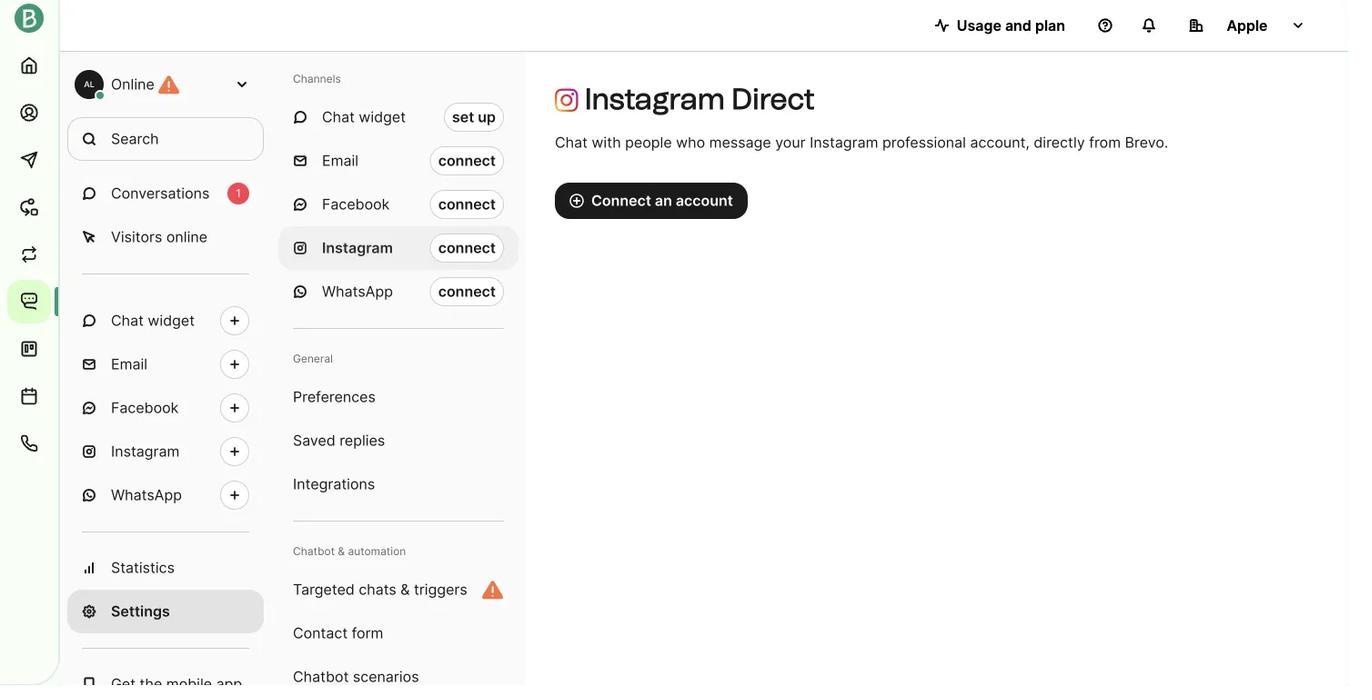 Task type: describe. For each thing, give the bounding box(es) containing it.
0 vertical spatial chat
[[322, 108, 355, 126]]

saved replies
[[293, 432, 385, 450]]

connect
[[591, 192, 651, 210]]

directly
[[1034, 134, 1085, 151]]

saved
[[293, 432, 335, 450]]

targeted
[[293, 581, 355, 599]]

search link
[[67, 117, 264, 161]]

from
[[1089, 134, 1121, 151]]

0 horizontal spatial whatsapp
[[111, 487, 182, 504]]

whatsapp link
[[67, 474, 264, 518]]

contact
[[293, 625, 348, 643]]

instagram direct
[[585, 81, 815, 116]]

form
[[352, 625, 383, 643]]

your
[[775, 134, 806, 151]]

contact form link
[[278, 612, 519, 656]]

connect for email
[[438, 152, 496, 170]]

connect for facebook
[[438, 196, 496, 213]]

up
[[478, 108, 496, 126]]

set up
[[452, 108, 496, 126]]

instagram image
[[555, 89, 578, 112]]

apple button
[[1175, 7, 1320, 44]]

and
[[1005, 16, 1032, 34]]

conversations
[[111, 185, 210, 202]]

an
[[655, 192, 672, 210]]

saved replies link
[[278, 419, 519, 463]]

online
[[111, 76, 154, 93]]

scenarios
[[353, 669, 419, 686]]

preferences
[[293, 388, 376, 406]]

0 horizontal spatial &
[[338, 545, 345, 559]]

usage and plan
[[957, 16, 1065, 34]]

contact form
[[293, 625, 383, 643]]

chatbot for chatbot scenarios
[[293, 669, 349, 686]]

direct
[[732, 81, 815, 116]]

chat widget link
[[67, 299, 264, 343]]

people
[[625, 134, 672, 151]]

settings
[[111, 603, 170, 621]]

1 horizontal spatial widget
[[359, 108, 406, 126]]

channels
[[293, 72, 341, 86]]

connect an account link
[[555, 183, 748, 219]]

instagram link
[[67, 430, 264, 474]]

1 vertical spatial facebook
[[111, 399, 179, 417]]

plan
[[1035, 16, 1065, 34]]

brevo.
[[1125, 134, 1168, 151]]

targeted chats & triggers link
[[278, 569, 519, 612]]

email link
[[67, 343, 264, 387]]

statistics link
[[67, 547, 264, 590]]

message
[[709, 134, 771, 151]]



Task type: locate. For each thing, give the bounding box(es) containing it.
chatbot scenarios
[[293, 669, 419, 686]]

visitors online
[[111, 228, 207, 246]]

chat widget
[[322, 108, 406, 126], [111, 312, 195, 330]]

facebook link
[[67, 387, 264, 430]]

0 vertical spatial &
[[338, 545, 345, 559]]

usage
[[957, 16, 1002, 34]]

chats
[[359, 581, 396, 599]]

who
[[676, 134, 705, 151]]

integrations
[[293, 476, 375, 494]]

connect for whatsapp
[[438, 283, 496, 301]]

visitors
[[111, 228, 162, 246]]

settings link
[[67, 590, 264, 634]]

general
[[293, 353, 333, 366]]

connect an account
[[591, 192, 733, 210]]

chat up email link
[[111, 312, 144, 330]]

0 vertical spatial whatsapp
[[322, 283, 393, 301]]

& left automation
[[338, 545, 345, 559]]

4 connect from the top
[[438, 283, 496, 301]]

chatbot scenarios link
[[278, 656, 519, 687]]

widget up email link
[[148, 312, 195, 330]]

apple
[[1227, 16, 1268, 34]]

1 connect from the top
[[438, 152, 496, 170]]

statistics
[[111, 560, 175, 577]]

triggers
[[414, 581, 467, 599]]

chat with people who message your instagram professional account, directly from brevo.
[[555, 134, 1168, 151]]

widget left set
[[359, 108, 406, 126]]

chatbot up targeted on the left of page
[[293, 545, 335, 559]]

2 chatbot from the top
[[293, 669, 349, 686]]

1 vertical spatial &
[[401, 581, 410, 599]]

chatbot & automation
[[293, 545, 406, 559]]

whatsapp
[[322, 283, 393, 301], [111, 487, 182, 504]]

1 horizontal spatial facebook
[[322, 196, 390, 213]]

account
[[676, 192, 733, 210]]

1 chatbot from the top
[[293, 545, 335, 559]]

chatbot for chatbot & automation
[[293, 545, 335, 559]]

chatbot
[[293, 545, 335, 559], [293, 669, 349, 686]]

set
[[452, 108, 474, 126]]

0 vertical spatial chatbot
[[293, 545, 335, 559]]

0 vertical spatial widget
[[359, 108, 406, 126]]

1 horizontal spatial email
[[322, 152, 359, 170]]

0 horizontal spatial chat widget
[[111, 312, 195, 330]]

1 vertical spatial whatsapp
[[111, 487, 182, 504]]

1 horizontal spatial whatsapp
[[322, 283, 393, 301]]

account,
[[970, 134, 1030, 151]]

1 vertical spatial chat widget
[[111, 312, 195, 330]]

connect for instagram
[[438, 239, 496, 257]]

& inside targeted chats & triggers link
[[401, 581, 410, 599]]

0 vertical spatial email
[[322, 152, 359, 170]]

chatbot down contact
[[293, 669, 349, 686]]

chat down channels
[[322, 108, 355, 126]]

1 horizontal spatial &
[[401, 581, 410, 599]]

al
[[84, 80, 94, 89]]

with
[[592, 134, 621, 151]]

&
[[338, 545, 345, 559], [401, 581, 410, 599]]

widget
[[359, 108, 406, 126], [148, 312, 195, 330]]

whatsapp down instagram link
[[111, 487, 182, 504]]

0 horizontal spatial chat
[[111, 312, 144, 330]]

1 vertical spatial email
[[111, 356, 147, 373]]

targeted chats & triggers
[[293, 581, 467, 599]]

usage and plan button
[[920, 7, 1080, 44]]

preferences link
[[278, 376, 519, 419]]

replies
[[340, 432, 385, 450]]

instagram
[[585, 81, 725, 116], [810, 134, 878, 151], [322, 239, 393, 257], [111, 443, 180, 461]]

chat widget up email link
[[111, 312, 195, 330]]

whatsapp up the general
[[322, 283, 393, 301]]

facebook
[[322, 196, 390, 213], [111, 399, 179, 417]]

0 vertical spatial chat widget
[[322, 108, 406, 126]]

professional
[[882, 134, 966, 151]]

email
[[322, 152, 359, 170], [111, 356, 147, 373]]

email down channels
[[322, 152, 359, 170]]

& right chats
[[401, 581, 410, 599]]

0 vertical spatial facebook
[[322, 196, 390, 213]]

search
[[111, 130, 159, 148]]

chat left with
[[555, 134, 588, 151]]

2 vertical spatial chat
[[111, 312, 144, 330]]

1 vertical spatial chat
[[555, 134, 588, 151]]

0 horizontal spatial widget
[[148, 312, 195, 330]]

automation
[[348, 545, 406, 559]]

1
[[236, 187, 241, 200]]

chat
[[322, 108, 355, 126], [555, 134, 588, 151], [111, 312, 144, 330]]

2 connect from the top
[[438, 196, 496, 213]]

0 horizontal spatial email
[[111, 356, 147, 373]]

1 vertical spatial chatbot
[[293, 669, 349, 686]]

2 horizontal spatial chat
[[555, 134, 588, 151]]

integrations link
[[278, 463, 519, 507]]

1 horizontal spatial chat
[[322, 108, 355, 126]]

online
[[166, 228, 207, 246]]

3 connect from the top
[[438, 239, 496, 257]]

visitors online link
[[67, 216, 264, 259]]

chat widget down channels
[[322, 108, 406, 126]]

connect
[[438, 152, 496, 170], [438, 196, 496, 213], [438, 239, 496, 257], [438, 283, 496, 301]]

email down chat widget link
[[111, 356, 147, 373]]

1 vertical spatial widget
[[148, 312, 195, 330]]

1 horizontal spatial chat widget
[[322, 108, 406, 126]]

0 horizontal spatial facebook
[[111, 399, 179, 417]]



Task type: vqa. For each thing, say whether or not it's contained in the screenshot.
leftmost WhatsApp
yes



